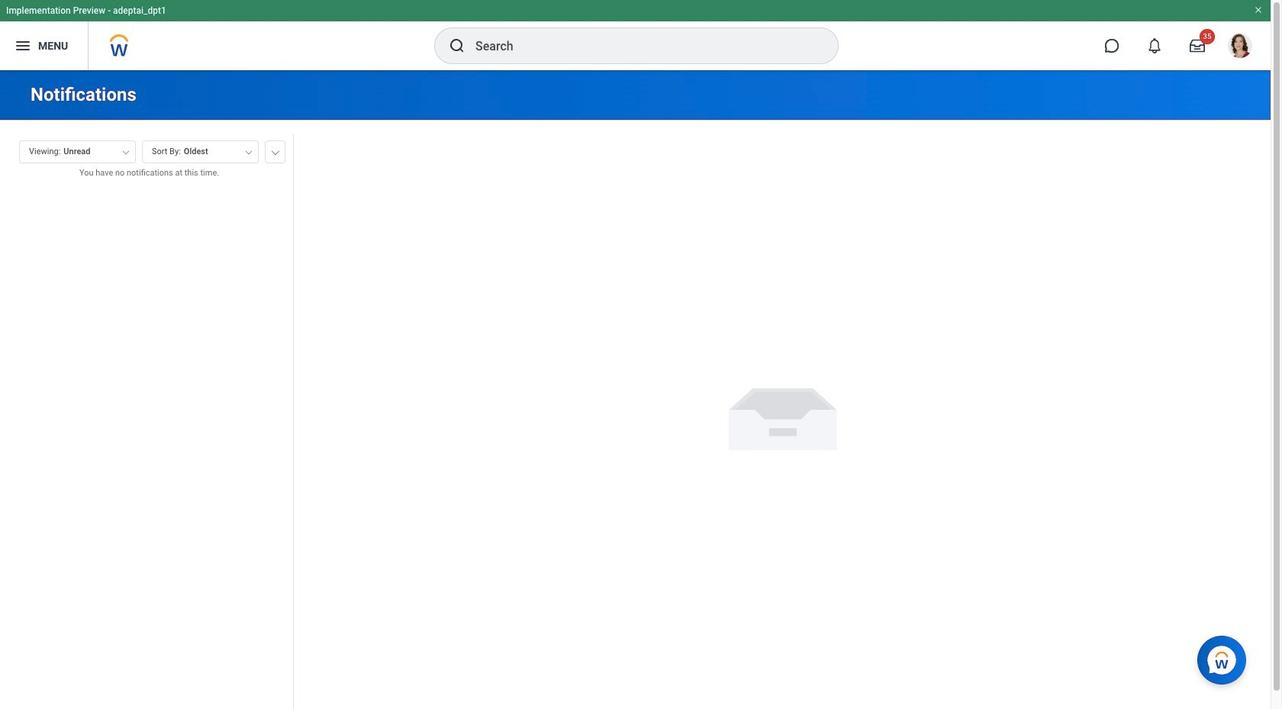 Task type: locate. For each thing, give the bounding box(es) containing it.
banner
[[0, 0, 1271, 70]]

Search Workday  search field
[[476, 29, 807, 63]]

notifications large image
[[1147, 38, 1163, 53]]

tab panel
[[0, 134, 293, 709]]

search image
[[448, 37, 466, 55]]

inbox large image
[[1190, 38, 1205, 53]]

reading pane region
[[294, 121, 1271, 709]]

main content
[[0, 70, 1271, 709]]



Task type: vqa. For each thing, say whether or not it's contained in the screenshot.
Inbox Large icon
yes



Task type: describe. For each thing, give the bounding box(es) containing it.
justify image
[[14, 37, 32, 55]]

close environment banner image
[[1254, 5, 1263, 15]]

inbox items list box
[[0, 191, 293, 709]]

profile logan mcneil image
[[1228, 34, 1253, 61]]

more image
[[271, 147, 280, 155]]



